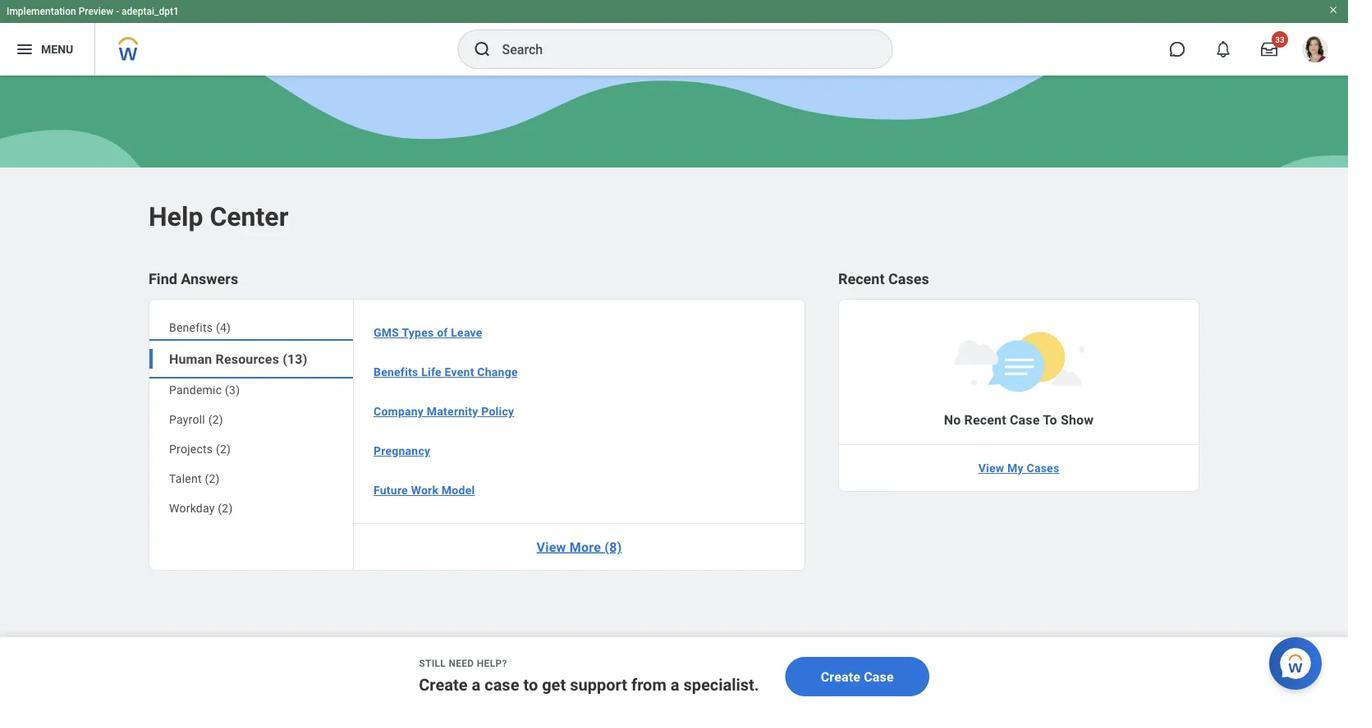 Task type: vqa. For each thing, say whether or not it's contained in the screenshot.
prompts icon
no



Task type: locate. For each thing, give the bounding box(es) containing it.
talent
[[169, 472, 202, 485]]

benefits (4)
[[169, 321, 231, 334]]

recent
[[838, 271, 885, 288], [964, 412, 1007, 427]]

still
[[419, 658, 446, 669]]

talent (2)
[[169, 472, 220, 485]]

(2) right projects
[[216, 442, 231, 456]]

payroll (2)
[[169, 413, 223, 426]]

view inside tab panel
[[537, 539, 566, 555]]

case
[[1010, 412, 1040, 427], [864, 669, 894, 684]]

support
[[570, 675, 627, 694]]

1 vertical spatial benefits
[[374, 365, 418, 379]]

benefits up human
[[169, 321, 213, 334]]

pandemic
[[169, 383, 222, 397]]

view more (8) tab panel
[[354, 300, 805, 570]]

0 horizontal spatial cases
[[888, 271, 929, 288]]

0 vertical spatial case
[[1010, 412, 1040, 427]]

center
[[210, 201, 288, 232]]

gms types of leave
[[374, 326, 482, 339]]

0 vertical spatial view
[[978, 461, 1004, 475]]

profile logan mcneil image
[[1302, 36, 1329, 66]]

future work model button
[[367, 477, 482, 503]]

a right the from
[[671, 675, 679, 694]]

(2) for talent (2)
[[205, 472, 220, 485]]

help?
[[477, 658, 507, 669]]

1 horizontal spatial a
[[671, 675, 679, 694]]

cases inside "no recent case to show" region
[[1027, 461, 1060, 475]]

(2) right payroll
[[208, 413, 223, 426]]

recent inside region
[[964, 412, 1007, 427]]

1 horizontal spatial view
[[978, 461, 1004, 475]]

list containing gms types of leave
[[367, 313, 792, 510]]

my
[[1008, 461, 1024, 475]]

0 horizontal spatial recent
[[838, 271, 885, 288]]

0 vertical spatial recent
[[838, 271, 885, 288]]

0 horizontal spatial a
[[472, 675, 481, 694]]

benefits
[[169, 321, 213, 334], [374, 365, 418, 379]]

case
[[485, 675, 519, 694]]

model
[[442, 483, 475, 497]]

notifications large image
[[1215, 41, 1232, 57]]

help
[[149, 201, 203, 232]]

1 horizontal spatial recent
[[964, 412, 1007, 427]]

0 vertical spatial cases
[[888, 271, 929, 288]]

1 horizontal spatial benefits
[[374, 365, 418, 379]]

benefits for benefits (4)
[[169, 321, 213, 334]]

create inside still need help? create a case to get support from a specialist.
[[419, 675, 468, 694]]

benefits for benefits life event change
[[374, 365, 418, 379]]

human
[[169, 351, 212, 367]]

projects (2)
[[169, 442, 231, 456]]

payroll
[[169, 413, 205, 426]]

help center
[[149, 201, 288, 232]]

view for view my cases
[[978, 461, 1004, 475]]

pandemic (3)
[[169, 383, 240, 397]]

view inside "no recent case to show" region
[[978, 461, 1004, 475]]

close environment banner image
[[1329, 5, 1338, 15]]

2 a from the left
[[671, 675, 679, 694]]

0 horizontal spatial case
[[864, 669, 894, 684]]

create
[[821, 669, 861, 684], [419, 675, 468, 694]]

1 horizontal spatial cases
[[1027, 461, 1060, 475]]

tab list
[[149, 300, 353, 536]]

a
[[472, 675, 481, 694], [671, 675, 679, 694]]

menu
[[41, 42, 73, 56]]

event
[[445, 365, 474, 379]]

implementation preview -   adeptai_dpt1
[[7, 6, 179, 17]]

case inside region
[[1010, 412, 1040, 427]]

justify image
[[15, 39, 34, 59]]

workday
[[169, 501, 215, 515]]

list inside view more (8) tab panel
[[367, 313, 792, 510]]

maternity
[[427, 405, 478, 418]]

adeptai_dpt1
[[122, 6, 179, 17]]

1 horizontal spatial create
[[821, 669, 861, 684]]

(3)
[[225, 383, 240, 397]]

no recent case to show region
[[838, 299, 1200, 492]]

leave
[[451, 326, 482, 339]]

benefits left 'life'
[[374, 365, 418, 379]]

resources
[[216, 351, 279, 367]]

cases
[[888, 271, 929, 288], [1027, 461, 1060, 475]]

find answers
[[149, 271, 238, 288]]

change
[[477, 365, 518, 379]]

policy
[[481, 405, 514, 418]]

0 horizontal spatial benefits
[[169, 321, 213, 334]]

(2) right "talent"
[[205, 472, 220, 485]]

a down the need on the bottom left of page
[[472, 675, 481, 694]]

1 horizontal spatial case
[[1010, 412, 1040, 427]]

view left more
[[537, 539, 566, 555]]

view
[[978, 461, 1004, 475], [537, 539, 566, 555]]

view left my
[[978, 461, 1004, 475]]

recent cases
[[838, 271, 929, 288]]

get
[[542, 675, 566, 694]]

search image
[[473, 39, 492, 59]]

(2)
[[208, 413, 223, 426], [216, 442, 231, 456], [205, 472, 220, 485], [218, 501, 233, 515]]

1 vertical spatial recent
[[964, 412, 1007, 427]]

workday (2)
[[169, 501, 233, 515]]

0 horizontal spatial create
[[419, 675, 468, 694]]

benefits life event change button
[[367, 359, 524, 385]]

work
[[411, 483, 439, 497]]

(8)
[[605, 539, 622, 555]]

1 vertical spatial view
[[537, 539, 566, 555]]

0 vertical spatial benefits
[[169, 321, 213, 334]]

inbox large image
[[1261, 41, 1278, 57]]

0 horizontal spatial view
[[537, 539, 566, 555]]

1 vertical spatial case
[[864, 669, 894, 684]]

(2) right workday at the bottom left of the page
[[218, 501, 233, 515]]

1 vertical spatial cases
[[1027, 461, 1060, 475]]

list
[[367, 313, 792, 510]]

create case link
[[786, 657, 929, 696]]

33
[[1275, 34, 1285, 44]]

benefits inside button
[[374, 365, 418, 379]]



Task type: describe. For each thing, give the bounding box(es) containing it.
human resources (13)
[[169, 351, 307, 367]]

no recent case to show
[[944, 412, 1094, 427]]

types
[[402, 326, 434, 339]]

33 button
[[1251, 31, 1288, 67]]

gms
[[374, 326, 399, 339]]

view more (8)
[[537, 539, 622, 555]]

to
[[1043, 412, 1057, 427]]

no
[[944, 412, 961, 427]]

still need help? create a case to get support from a specialist.
[[419, 658, 759, 694]]

life
[[421, 365, 442, 379]]

need
[[449, 658, 474, 669]]

find
[[149, 271, 177, 288]]

gms types of leave button
[[367, 319, 489, 346]]

answers
[[181, 271, 238, 288]]

company maternity policy button
[[367, 398, 521, 425]]

future work model
[[374, 483, 475, 497]]

company
[[374, 405, 424, 418]]

view more (8) link
[[530, 530, 629, 563]]

pregnancy button
[[367, 438, 437, 464]]

Search Workday  search field
[[502, 31, 858, 67]]

-
[[116, 6, 119, 17]]

view for view more (8)
[[537, 539, 566, 555]]

(13)
[[283, 351, 307, 367]]

projects
[[169, 442, 213, 456]]

pregnancy
[[374, 444, 430, 458]]

benefits life event change
[[374, 365, 518, 379]]

specialist.
[[683, 675, 759, 694]]

create inside create case link
[[821, 669, 861, 684]]

(4)
[[216, 321, 231, 334]]

create case
[[821, 669, 894, 684]]

menu banner
[[0, 0, 1348, 76]]

to
[[523, 675, 538, 694]]

future
[[374, 483, 408, 497]]

of
[[437, 326, 448, 339]]

tab list containing human resources
[[149, 300, 353, 536]]

company maternity policy
[[374, 405, 514, 418]]

show
[[1061, 412, 1094, 427]]

more
[[570, 539, 601, 555]]

(2) for workday (2)
[[218, 501, 233, 515]]

view my cases
[[978, 461, 1060, 475]]

menu button
[[0, 23, 95, 76]]

preview
[[79, 6, 113, 17]]

(2) for payroll (2)
[[208, 413, 223, 426]]

from
[[631, 675, 667, 694]]

implementation
[[7, 6, 76, 17]]

1 a from the left
[[472, 675, 481, 694]]

(2) for projects (2)
[[216, 442, 231, 456]]

view my cases link
[[972, 452, 1066, 484]]



